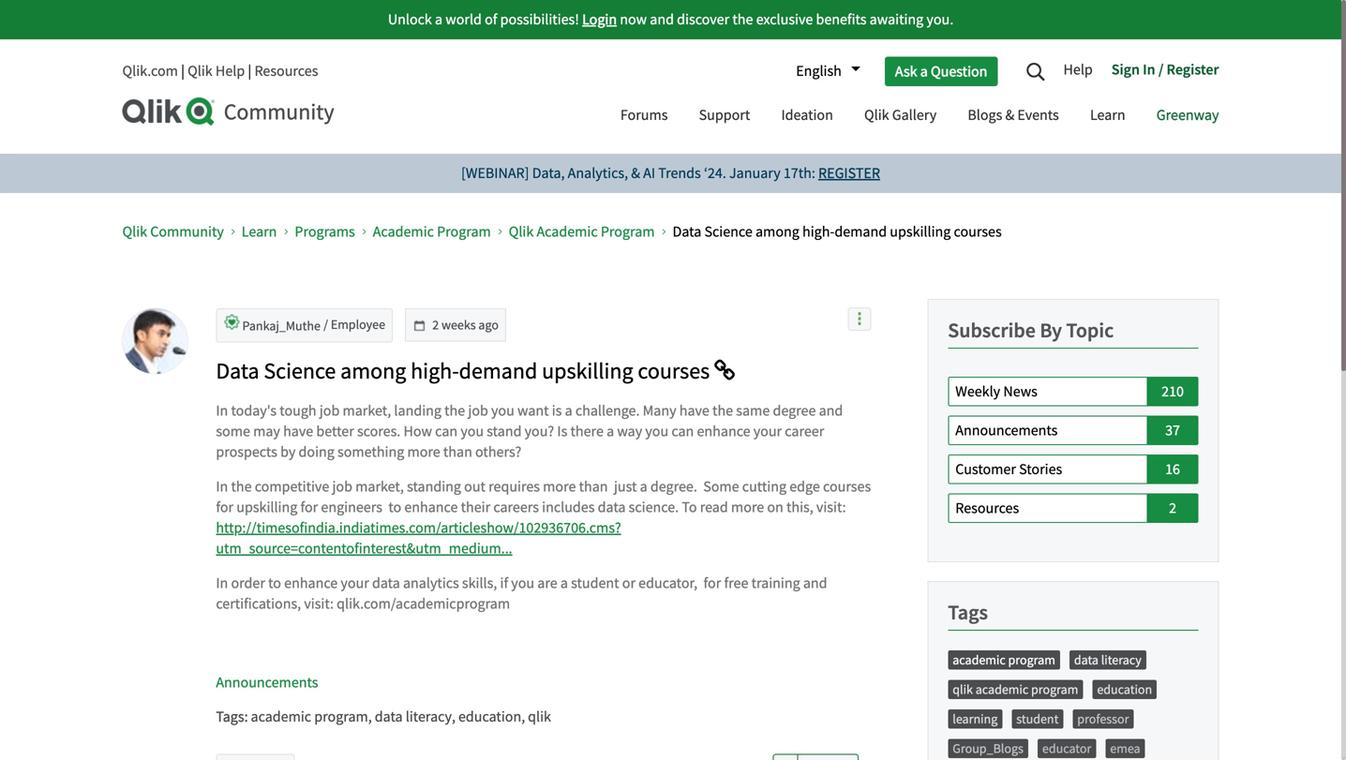 Task type: locate. For each thing, give the bounding box(es) containing it.
student down qlik academic program link
[[1017, 711, 1059, 728]]

programs link
[[295, 222, 355, 242]]

demand down ago at the top
[[459, 357, 538, 386]]

0 horizontal spatial data literacy link
[[375, 708, 452, 727]]

education link for data literacy
[[459, 708, 522, 727]]

your inside 'in today's tough job market, landing the job you want is a challenge. many have the same degree and some may have better scores. how can you stand you? is there a way you can enhance your career prospects by doing something more than others?'
[[754, 422, 782, 441]]

and right training
[[804, 574, 828, 593]]

0 horizontal spatial high-
[[411, 357, 459, 386]]

education link
[[1098, 682, 1153, 699], [459, 708, 522, 727]]

to up 'http://timesofindia.indiatimes.com/articleshow/102936706.cms?'
[[389, 498, 402, 517]]

1 vertical spatial upskilling
[[542, 357, 634, 386]]

your inside in order to enhance your data analytics skills, if you are a student or educator,  for free training and certifications, visit: qlik.com/academicprogram
[[341, 574, 369, 593]]

news
[[1004, 382, 1038, 401]]

if
[[500, 574, 508, 593]]

of
[[485, 10, 497, 29]]

1 vertical spatial education
[[459, 708, 522, 727]]

0 horizontal spatial science
[[264, 357, 336, 386]]

education link left qlik link
[[459, 708, 522, 727]]

announcements up 'customer stories'
[[956, 421, 1058, 440]]

1 horizontal spatial literacy
[[1102, 652, 1142, 669]]

for down prospects
[[216, 498, 234, 517]]

|
[[181, 61, 185, 81], [248, 61, 252, 81]]

ideation
[[782, 106, 834, 125]]

0 vertical spatial data science among high-demand upskilling courses link
[[673, 222, 1002, 242]]

edge
[[790, 477, 820, 497]]

2 can from the left
[[672, 422, 694, 441]]

announcements link up tags: at the bottom of the page
[[216, 673, 325, 693]]

job down doing
[[332, 477, 353, 497]]

1 vertical spatial demand
[[459, 357, 538, 386]]

a inside in order to enhance your data analytics skills, if you are a student or educator,  for free training and certifications, visit: qlik.com/academicprogram
[[561, 574, 568, 593]]

customer
[[956, 460, 1017, 479]]

more inside in the competitive job market, standing out requires more than  just a degree.  some cutting edge courses for upskilling for engineers  to enhance their careers includes data science. to r
[[543, 477, 576, 497]]

1 horizontal spatial upskilling
[[542, 357, 634, 386]]

market, for landing
[[343, 401, 391, 421]]

announcements
[[956, 421, 1058, 440], [216, 673, 318, 693]]

high- down "17th:"
[[803, 222, 835, 242]]

1 vertical spatial announcements
[[216, 673, 318, 693]]

educator link
[[1043, 741, 1092, 758]]

1 horizontal spatial qlik
[[953, 682, 974, 699]]

market, inside in the competitive job market, standing out requires more than  just a degree.  some cutting edge courses for upskilling for engineers  to enhance their careers includes data science. to r
[[356, 477, 404, 497]]

2 down the 16
[[1170, 499, 1177, 518]]

order
[[231, 574, 265, 593]]

academic right tags: at the bottom of the page
[[251, 708, 311, 727]]

science
[[705, 222, 753, 242], [264, 357, 336, 386]]

2 vertical spatial upskilling
[[237, 498, 298, 517]]

free
[[725, 574, 749, 593]]

1 vertical spatial student
[[1017, 711, 1059, 728]]

world
[[446, 10, 482, 29]]

today's
[[231, 401, 277, 421]]

0 horizontal spatial can
[[435, 422, 458, 441]]

0 horizontal spatial learn
[[242, 222, 277, 242]]

learn inside dropdown button
[[1091, 106, 1126, 125]]

1 horizontal spatial education link
[[1098, 682, 1153, 699]]

weekly news
[[956, 382, 1038, 401]]

1 horizontal spatial announcements
[[956, 421, 1058, 440]]

announcements inside list
[[956, 421, 1058, 440]]

is
[[552, 401, 562, 421]]

1 horizontal spatial resources link
[[948, 494, 1149, 523]]

to inside in order to enhance your data analytics skills, if you are a student or educator,  for free training and certifications, visit: qlik.com/academicprogram
[[268, 574, 281, 593]]

academic
[[953, 652, 1006, 669], [976, 682, 1029, 699], [251, 708, 311, 727]]

&
[[1006, 106, 1015, 125], [631, 164, 641, 183]]

0 vertical spatial among
[[756, 222, 800, 242]]

qlik help link
[[188, 61, 245, 81]]

data science among high-demand upskilling courses down register
[[673, 222, 1002, 242]]

upskilling inside list
[[890, 222, 951, 242]]

0 horizontal spatial &
[[631, 164, 641, 183]]

1 horizontal spatial science
[[705, 222, 753, 242]]

resources link
[[255, 61, 318, 81], [948, 494, 1149, 523]]

tags list
[[948, 650, 1199, 761], [216, 705, 872, 733]]

data science among high-demand upskilling courses
[[673, 222, 1002, 242], [216, 357, 715, 386]]

demand
[[835, 222, 887, 242], [459, 357, 538, 386]]

37
[[1166, 421, 1181, 440]]

job for careers
[[332, 477, 353, 497]]

visit: inside ead more on this, visit: http://timesofindia.indiatimes.com/articleshow/102936706.cms? utm_source=contentofinterest&utm_medium...
[[817, 498, 847, 517]]

ai
[[644, 164, 656, 183]]

academic down data,
[[537, 222, 598, 242]]

academic right 'programs'
[[373, 222, 434, 242]]

1 vertical spatial community
[[150, 222, 224, 242]]

register
[[1167, 60, 1220, 79]]

program down ai
[[601, 222, 655, 242]]

qlik image
[[122, 98, 216, 126]]

subscribe
[[948, 317, 1036, 343]]

visit: inside in order to enhance your data analytics skills, if you are a student or educator,  for free training and certifications, visit: qlik.com/academicprogram
[[304, 595, 334, 614]]

support
[[699, 106, 751, 125]]

0 horizontal spatial qlik
[[528, 708, 551, 727]]

demand for data science among high-demand upskilling courses link to the top
[[835, 222, 887, 242]]

prospects
[[216, 443, 278, 462]]

qlik for qlik academic program
[[509, 222, 534, 242]]

0 horizontal spatial |
[[181, 61, 185, 81]]

2 vertical spatial and
[[804, 574, 828, 593]]

you right if
[[511, 574, 535, 593]]

in inside 'in today's tough job market, landing the job you want is a challenge. many have the same degree and some may have better scores. how can you stand you? is there a way you can enhance your career prospects by doing something more than others?'
[[216, 401, 228, 421]]

enhance down standing
[[405, 498, 458, 517]]

qlik academic program link
[[509, 222, 655, 242]]

by left topic
[[1040, 317, 1063, 343]]

and right now
[[650, 10, 674, 29]]

science down '24.
[[705, 222, 753, 242]]

0 horizontal spatial for
[[216, 498, 234, 517]]

have down the tough
[[283, 422, 313, 441]]

0 horizontal spatial academic
[[373, 222, 434, 242]]

1 horizontal spatial courses
[[823, 477, 871, 497]]

| right the qlik help link
[[248, 61, 252, 81]]

blogs & events
[[968, 106, 1060, 125]]

academic down academic program
[[976, 682, 1029, 699]]

1 horizontal spatial by
[[1040, 317, 1063, 343]]

more down cutting
[[732, 498, 765, 517]]

qlik academic program link
[[953, 682, 1079, 699]]

in for in order to enhance your data analytics skills, if you are a student or educator,  for free training and certifications, visit: qlik.com/academicprogram
[[216, 574, 228, 593]]

tags heading
[[948, 600, 989, 626]]

enhance down same at the bottom right of the page
[[697, 422, 751, 441]]

help up qlik image
[[216, 61, 245, 81]]

education left qlik link
[[459, 708, 522, 727]]

2 horizontal spatial upskilling
[[890, 222, 951, 242]]

1 vertical spatial market,
[[356, 477, 404, 497]]

0 vertical spatial student
[[571, 574, 620, 593]]

more up includes
[[543, 477, 576, 497]]

program for qlik academic program
[[1032, 682, 1079, 699]]

among down employee
[[341, 357, 406, 386]]

market, inside 'in today's tough job market, landing the job you want is a challenge. many have the same degree and some may have better scores. how can you stand you? is there a way you can enhance your career prospects by doing something more than others?'
[[343, 401, 391, 421]]

2 inside list
[[1170, 499, 1177, 518]]

emea link
[[1111, 741, 1141, 758]]

visit: right this,
[[817, 498, 847, 517]]

resources link right the qlik help link
[[255, 61, 318, 81]]

0 horizontal spatial more
[[407, 443, 441, 462]]

0 vertical spatial list
[[122, 207, 1168, 257]]

your down same at the bottom right of the page
[[754, 422, 782, 441]]

resources link down customer stories link
[[948, 494, 1149, 523]]

announcements up tags: at the bottom of the page
[[216, 673, 318, 693]]

courses for the bottommost data science among high-demand upskilling courses link
[[638, 357, 710, 386]]

& left ai
[[631, 164, 641, 183]]

high- inside list
[[803, 222, 835, 242]]

science up the tough
[[264, 357, 336, 386]]

0 horizontal spatial data
[[216, 357, 259, 386]]

0 vertical spatial science
[[705, 222, 753, 242]]

1 vertical spatial high-
[[411, 357, 459, 386]]

list for [webinar]  data, analytics, & ai trends '24. january 17th:
[[122, 207, 1168, 257]]

0 horizontal spatial to
[[268, 574, 281, 593]]

the right landing
[[445, 401, 465, 421]]

1 horizontal spatial 2
[[1170, 499, 1177, 518]]

subscribe by topic heading
[[948, 317, 1114, 343]]

student left or in the left of the page
[[571, 574, 620, 593]]

in inside in order to enhance your data analytics skills, if you are a student or educator,  for free training and certifications, visit: qlik.com/academicprogram
[[216, 574, 228, 593]]

job inside in the competitive job market, standing out requires more than  just a degree.  some cutting edge courses for upskilling for engineers  to enhance their careers includes data science. to r
[[332, 477, 353, 497]]

1 vertical spatial resources link
[[948, 494, 1149, 523]]

0 vertical spatial announcements
[[956, 421, 1058, 440]]

can down many
[[672, 422, 694, 441]]

a left way
[[607, 422, 614, 441]]

academic program
[[953, 652, 1056, 669]]

education
[[1098, 682, 1153, 699], [459, 708, 522, 727]]

literacy
[[1102, 652, 1142, 669], [406, 708, 452, 727]]

demand inside list
[[835, 222, 887, 242]]

upskilling inside in the competitive job market, standing out requires more than  just a degree.  some cutting edge courses for upskilling for engineers  to enhance their careers includes data science. to r
[[237, 498, 298, 517]]

academic program link right tags: at the bottom of the page
[[251, 708, 368, 727]]

announcements link down weekly news link
[[948, 416, 1149, 446]]

competitive
[[255, 477, 329, 497]]

0 vertical spatial your
[[754, 422, 782, 441]]

by left doing
[[281, 443, 296, 462]]

and inside in order to enhance your data analytics skills, if you are a student or educator,  for free training and certifications, visit: qlik.com/academicprogram
[[804, 574, 828, 593]]

a right ask
[[921, 62, 928, 81]]

1 vertical spatial list
[[948, 377, 1199, 533]]

data literacy link
[[1075, 652, 1142, 669], [375, 708, 452, 727]]

& right blogs
[[1006, 106, 1015, 125]]

learn down 'sign'
[[1091, 106, 1126, 125]]

1 vertical spatial academic program link
[[251, 708, 368, 727]]

science inside list
[[705, 222, 753, 242]]

market,
[[343, 401, 391, 421], [356, 477, 404, 497]]

doing
[[299, 443, 335, 462]]

you up "stand"
[[491, 401, 515, 421]]

1 vertical spatial your
[[341, 574, 369, 593]]

to up the certifications,
[[268, 574, 281, 593]]

job up the better
[[320, 401, 340, 421]]

academic program link up 'qlik academic program'
[[953, 652, 1056, 669]]

list containing weekly news
[[948, 377, 1199, 533]]

education down data literacy
[[1098, 682, 1153, 699]]

data down trends on the top
[[673, 222, 702, 242]]

the inside in the competitive job market, standing out requires more than  just a degree.  some cutting edge courses for upskilling for engineers  to enhance their careers includes data science. to r
[[231, 477, 252, 497]]

ask a question link
[[885, 57, 998, 86]]

tags
[[948, 600, 989, 626]]

1 horizontal spatial demand
[[835, 222, 887, 242]]

1 horizontal spatial among
[[756, 222, 800, 242]]

some
[[216, 422, 250, 441]]

1 horizontal spatial &
[[1006, 106, 1015, 125]]

have right many
[[680, 401, 710, 421]]

1 | from the left
[[181, 61, 185, 81]]

0 vertical spatial &
[[1006, 106, 1015, 125]]

there
[[571, 422, 604, 441]]

help left 'sign'
[[1064, 60, 1093, 79]]

courses for data science among high-demand upskilling courses link to the top
[[954, 222, 1002, 242]]

community inside list
[[150, 222, 224, 242]]

among for the bottommost data science among high-demand upskilling courses link
[[341, 357, 406, 386]]

among down "17th:"
[[756, 222, 800, 242]]

1 horizontal spatial academic program link
[[953, 652, 1056, 669]]

2 for 2 weeks ago
[[433, 317, 439, 334]]

data up today's
[[216, 357, 259, 386]]

demand down register
[[835, 222, 887, 242]]

some
[[704, 477, 740, 497]]

0 horizontal spatial student
[[571, 574, 620, 593]]

are
[[538, 574, 558, 593]]

1 horizontal spatial tags list
[[948, 650, 1199, 761]]

0 vertical spatial have
[[680, 401, 710, 421]]

learn inside list
[[242, 222, 277, 242]]

0 vertical spatial data
[[673, 222, 702, 242]]

list containing qlik community
[[122, 207, 1168, 257]]

resources down customer
[[956, 499, 1020, 518]]

2 vertical spatial program
[[314, 708, 368, 727]]

1 horizontal spatial learn
[[1091, 106, 1126, 125]]

your down utm_source=contentofinterest&utm_medium... at the left of page
[[341, 574, 369, 593]]

in left order on the left of page
[[216, 574, 228, 593]]

1 horizontal spatial student
[[1017, 711, 1059, 728]]

by
[[1040, 317, 1063, 343], [281, 443, 296, 462]]

| right qlik.com link
[[181, 61, 185, 81]]

the
[[733, 10, 753, 29], [445, 401, 465, 421], [713, 401, 734, 421], [231, 477, 252, 497]]

0 vertical spatial education
[[1098, 682, 1153, 699]]

data science among high-demand upskilling courses inside list
[[673, 222, 1002, 242]]

subscribe by topic
[[948, 317, 1114, 343]]

data science among high-demand upskilling courses down '2 weeks ago'
[[216, 357, 715, 386]]

program down the [webinar]
[[437, 222, 491, 242]]

in for in today's tough job market, landing the job you want is a challenge. many have the same degree and some may have better scores. how can you stand you? is there a way you can enhance your career prospects by doing something more than others?
[[216, 401, 228, 421]]

1 horizontal spatial high-
[[803, 222, 835, 242]]

a right the just
[[640, 477, 648, 497]]

a right the are
[[561, 574, 568, 593]]

qlik gallery link
[[851, 89, 951, 144]]

a right is
[[565, 401, 573, 421]]

and inside 'in today's tough job market, landing the job you want is a challenge. many have the same degree and some may have better scores. how can you stand you? is there a way you can enhance your career prospects by doing something more than others?'
[[819, 401, 843, 421]]

0 horizontal spatial announcements link
[[216, 673, 325, 693]]

upskilling
[[890, 222, 951, 242], [542, 357, 634, 386], [237, 498, 298, 517]]

high- up landing
[[411, 357, 459, 386]]

educator
[[1043, 741, 1092, 758]]

for left free at bottom right
[[704, 574, 722, 593]]

community down the qlik.com | qlik help | resources
[[224, 98, 334, 127]]

menu bar
[[607, 89, 1234, 144]]

1 horizontal spatial program
[[601, 222, 655, 242]]

data science among high-demand upskilling courses link down '2 weeks ago'
[[216, 357, 715, 386]]

1 vertical spatial by
[[281, 443, 296, 462]]

can up than
[[435, 422, 458, 441]]

in down prospects
[[216, 477, 228, 497]]

1 vertical spatial and
[[819, 401, 843, 421]]

the down prospects
[[231, 477, 252, 497]]

1 vertical spatial have
[[283, 422, 313, 441]]

1 vertical spatial announcements link
[[216, 673, 325, 693]]

data science among high-demand upskilling courses link down register
[[673, 222, 1002, 242]]

visit: right the certifications,
[[304, 595, 334, 614]]

analytics
[[403, 574, 459, 593]]

community left learn link on the left top of page
[[150, 222, 224, 242]]

sign
[[1112, 60, 1140, 79]]

academic
[[373, 222, 434, 242], [537, 222, 598, 242]]

1 vertical spatial more
[[543, 477, 576, 497]]

tough
[[280, 401, 317, 421]]

menu bar containing forums
[[607, 89, 1234, 144]]

and up career
[[819, 401, 843, 421]]

0 vertical spatial announcements link
[[948, 416, 1149, 446]]

how
[[404, 422, 432, 441]]

stories
[[1020, 460, 1063, 479]]

ideation button
[[768, 89, 848, 144]]

resources right the qlik help link
[[255, 61, 318, 81]]

0 horizontal spatial education link
[[459, 708, 522, 727]]

2 vertical spatial enhance
[[284, 574, 338, 593]]

0 vertical spatial enhance
[[697, 422, 751, 441]]

something
[[338, 443, 404, 462]]

0 vertical spatial academic program link
[[953, 652, 1056, 669]]

0 horizontal spatial 2
[[433, 317, 439, 334]]

for down competitive in the left bottom of the page
[[301, 498, 318, 517]]

learn
[[1091, 106, 1126, 125], [242, 222, 277, 242]]

awaiting
[[870, 10, 924, 29]]

qlik.com | qlik help | resources
[[122, 61, 318, 81]]

in today's tough job market, landing the job you want is a challenge. many have the same degree and some may have better scores. how can you stand you? is there a way you can enhance your career prospects by doing something more than others?
[[216, 401, 843, 462]]

in inside in the competitive job market, standing out requires more than  just a degree.  some cutting edge courses for upskilling for engineers  to enhance their careers includes data science. to r
[[216, 477, 228, 497]]

2 left weeks
[[433, 317, 439, 334]]

among inside list
[[756, 222, 800, 242]]

in up 'some' at the left bottom of the page
[[216, 401, 228, 421]]

1 horizontal spatial visit:
[[817, 498, 847, 517]]

learn button
[[1077, 89, 1140, 144]]

their
[[461, 498, 491, 517]]

1 horizontal spatial resources
[[956, 499, 1020, 518]]

science.
[[629, 498, 679, 517]]

1 vertical spatial data
[[216, 357, 259, 386]]

market, up scores.
[[343, 401, 391, 421]]

learn left programs link
[[242, 222, 277, 242]]

0 horizontal spatial among
[[341, 357, 406, 386]]

student inside in order to enhance your data analytics skills, if you are a student or educator,  for free training and certifications, visit: qlik.com/academicprogram
[[571, 574, 620, 593]]

1 vertical spatial learn
[[242, 222, 277, 242]]

more inside 'in today's tough job market, landing the job you want is a challenge. many have the same degree and some may have better scores. how can you stand you? is there a way you can enhance your career prospects by doing something more than others?'
[[407, 443, 441, 462]]

student
[[571, 574, 620, 593], [1017, 711, 1059, 728]]

have
[[680, 401, 710, 421], [283, 422, 313, 441]]

program
[[437, 222, 491, 242], [601, 222, 655, 242]]

courses inside list
[[954, 222, 1002, 242]]

academic up 'qlik academic program'
[[953, 652, 1006, 669]]

1 horizontal spatial enhance
[[405, 498, 458, 517]]

want
[[518, 401, 549, 421]]

1 vertical spatial among
[[341, 357, 406, 386]]

1 horizontal spatial can
[[672, 422, 694, 441]]

list
[[122, 207, 1168, 257], [948, 377, 1199, 533]]

demand for the bottommost data science among high-demand upskilling courses link
[[459, 357, 538, 386]]

1 vertical spatial resources
[[956, 499, 1020, 518]]

english button
[[787, 55, 861, 87]]

1 vertical spatial academic
[[976, 682, 1029, 699]]

1 vertical spatial education link
[[459, 708, 522, 727]]

education link down data literacy
[[1098, 682, 1153, 699]]

enhance up the certifications,
[[284, 574, 338, 593]]

2 vertical spatial more
[[732, 498, 765, 517]]

market, down the something
[[356, 477, 404, 497]]

more down how
[[407, 443, 441, 462]]

1 horizontal spatial data
[[673, 222, 702, 242]]



Task type: vqa. For each thing, say whether or not it's contained in the screenshot.
topmost education link
yes



Task type: describe. For each thing, give the bounding box(es) containing it.
learn for learn dropdown button
[[1091, 106, 1126, 125]]

education link for qlik academic program
[[1098, 682, 1153, 699]]

blogs & events button
[[954, 89, 1074, 144]]

0 horizontal spatial help
[[216, 61, 245, 81]]

data literacy
[[1075, 652, 1142, 669]]

0 horizontal spatial resources
[[255, 61, 318, 81]]

0 horizontal spatial have
[[283, 422, 313, 441]]

2 weeks ago
[[433, 317, 499, 334]]

0 vertical spatial literacy
[[1102, 652, 1142, 669]]

1 horizontal spatial data literacy link
[[1075, 652, 1142, 669]]

register link
[[819, 164, 881, 183]]

utm_source=contentofinterest&utm_medium...
[[216, 539, 513, 559]]

by inside 'in today's tough job market, landing the job you want is a challenge. many have the same degree and some may have better scores. how can you stand you? is there a way you can enhance your career prospects by doing something more than others?'
[[281, 443, 296, 462]]

1 vertical spatial qlik
[[528, 708, 551, 727]]

the right the discover
[[733, 10, 753, 29]]

now
[[620, 10, 647, 29]]

enhance inside in order to enhance your data analytics skills, if you are a student or educator,  for free training and certifications, visit: qlik.com/academicprogram
[[284, 574, 338, 593]]

1 horizontal spatial for
[[301, 498, 318, 517]]

tags list containing academic program
[[948, 650, 1199, 761]]

ago
[[479, 317, 499, 334]]

0 vertical spatial program
[[1009, 652, 1056, 669]]

qlik for qlik community
[[122, 222, 147, 242]]

0 vertical spatial community
[[224, 98, 334, 127]]

support button
[[685, 89, 765, 144]]

qlik community
[[122, 222, 224, 242]]

learn link
[[242, 222, 277, 242]]

market, for standing
[[356, 477, 404, 497]]

professor link
[[1078, 711, 1130, 728]]

you inside in order to enhance your data analytics skills, if you are a student or educator,  for free training and certifications, visit: qlik.com/academicprogram
[[511, 574, 535, 593]]

qlik for qlik gallery
[[865, 106, 890, 125]]

programs
[[295, 222, 355, 242]]

same
[[737, 401, 770, 421]]

courses inside in the competitive job market, standing out requires more than  just a degree.  some cutting edge courses for upskilling for engineers  to enhance their careers includes data science. to r
[[823, 477, 871, 497]]

0 horizontal spatial resources link
[[255, 61, 318, 81]]

login
[[583, 10, 617, 29]]

just
[[614, 477, 637, 497]]

more inside ead more on this, visit: http://timesofindia.indiatimes.com/articleshow/102936706.cms? utm_source=contentofinterest&utm_medium...
[[732, 498, 765, 517]]

learning
[[953, 711, 998, 728]]

careers
[[494, 498, 539, 517]]

qlik.com/academicprogram
[[337, 595, 510, 614]]

in the competitive job market, standing out requires more than  just a degree.  some cutting edge courses for upskilling for engineers  to enhance their careers includes data science. to r
[[216, 477, 871, 517]]

skills,
[[462, 574, 497, 593]]

academic for tags: academic program data literacy education qlik
[[251, 708, 311, 727]]

out
[[464, 477, 486, 497]]

stand
[[487, 422, 522, 441]]

1 vertical spatial data literacy link
[[375, 708, 452, 727]]

register
[[819, 164, 881, 183]]

a inside in the competitive job market, standing out requires more than  just a degree.  some cutting edge courses for upskilling for engineers  to enhance their careers includes data science. to r
[[640, 477, 648, 497]]

1 horizontal spatial announcements link
[[948, 416, 1149, 446]]

0 vertical spatial academic
[[953, 652, 1006, 669]]

2 for 2
[[1170, 499, 1177, 518]]

qlik academic program
[[509, 222, 655, 242]]

greenway
[[1157, 106, 1220, 125]]

/
[[1159, 60, 1164, 79]]

exclusive
[[756, 10, 813, 29]]

in order to enhance your data analytics skills, if you are a student or educator,  for free training and certifications, visit: qlik.com/academicprogram
[[216, 574, 828, 614]]

0 vertical spatial by
[[1040, 317, 1063, 343]]

qlik academic program
[[953, 682, 1079, 699]]

benefits
[[816, 10, 867, 29]]

2 | from the left
[[248, 61, 252, 81]]

unlock a world of possibilities! login now and discover the exclusive benefits awaiting you.
[[388, 10, 954, 29]]

17th:
[[784, 164, 816, 183]]

training
[[752, 574, 801, 593]]

16
[[1166, 460, 1181, 479]]

cutting
[[743, 477, 787, 497]]

you down many
[[646, 422, 669, 441]]

1 horizontal spatial help
[[1064, 60, 1093, 79]]

1 horizontal spatial have
[[680, 401, 710, 421]]

1 vertical spatial literacy
[[406, 708, 452, 727]]

upskilling for the bottommost data science among high-demand upskilling courses link
[[542, 357, 634, 386]]

help link
[[1064, 53, 1103, 89]]

1 vertical spatial data science among high-demand upskilling courses
[[216, 357, 715, 386]]

topic
[[1067, 317, 1114, 343]]

[webinar]
[[461, 164, 529, 183]]

ask
[[896, 62, 918, 81]]

a left world
[[435, 10, 443, 29]]

r
[[700, 498, 705, 517]]

qlik link
[[528, 708, 551, 727]]

among for data science among high-demand upskilling courses link to the top
[[756, 222, 800, 242]]

academic program
[[373, 222, 491, 242]]

employee image
[[224, 315, 239, 331]]

1 vertical spatial science
[[264, 357, 336, 386]]

job up "stand"
[[468, 401, 488, 421]]

group_blogs link
[[953, 741, 1024, 758]]

0 vertical spatial qlik
[[953, 682, 974, 699]]

enhance inside in the competitive job market, standing out requires more than  just a degree.  some cutting edge courses for upskilling for engineers  to enhance their careers includes data science. to r
[[405, 498, 458, 517]]

2 program from the left
[[601, 222, 655, 242]]

academic for qlik academic program
[[976, 682, 1029, 699]]

customer stories
[[956, 460, 1063, 479]]

weekly news link
[[948, 377, 1149, 407]]

forums button
[[607, 89, 682, 144]]

customer stories link
[[948, 455, 1149, 484]]

data,
[[532, 164, 565, 183]]

landing
[[394, 401, 442, 421]]

1 can from the left
[[435, 422, 458, 441]]

job for have
[[320, 401, 340, 421]]

english
[[796, 61, 842, 81]]

2 academic from the left
[[537, 222, 598, 242]]

data inside in order to enhance your data analytics skills, if you are a student or educator,  for free training and certifications, visit: qlik.com/academicprogram
[[372, 574, 400, 593]]

or
[[623, 574, 636, 593]]

data inside in the competitive job market, standing out requires more than  just a degree.  some cutting edge courses for upskilling for engineers  to enhance their careers includes data science. to r
[[598, 498, 626, 517]]

scores.
[[357, 422, 401, 441]]

the left same at the bottom right of the page
[[713, 401, 734, 421]]

program for tags: academic program data literacy education qlik
[[314, 708, 368, 727]]

ead
[[705, 498, 729, 517]]

academic program link
[[373, 222, 491, 242]]

requires
[[489, 477, 540, 497]]

greenway link
[[1143, 89, 1234, 144]]

learn for learn link on the left top of page
[[242, 222, 277, 242]]

may
[[253, 422, 280, 441]]

qlik gallery
[[865, 106, 937, 125]]

0 vertical spatial and
[[650, 10, 674, 29]]

1 academic from the left
[[373, 222, 434, 242]]

0 horizontal spatial education
[[459, 708, 522, 727]]

discover
[[677, 10, 730, 29]]

to inside in the competitive job market, standing out requires more than  just a degree.  some cutting edge courses for upskilling for engineers  to enhance their careers includes data science. to r
[[389, 498, 402, 517]]

forums
[[621, 106, 668, 125]]

tags list containing tags:
[[216, 705, 872, 733]]

weeks
[[442, 317, 476, 334]]

analytics,
[[568, 164, 628, 183]]

emea
[[1111, 741, 1141, 758]]

1 program from the left
[[437, 222, 491, 242]]

'24.
[[704, 164, 727, 183]]

professor
[[1078, 711, 1130, 728]]

1 vertical spatial data science among high-demand upskilling courses link
[[216, 357, 715, 386]]

& inside popup button
[[1006, 106, 1015, 125]]

you up than
[[461, 422, 484, 441]]

certifications,
[[216, 595, 301, 614]]

in for in the competitive job market, standing out requires more than  just a degree.  some cutting edge courses for upskilling for engineers  to enhance their careers includes data science. to r
[[216, 477, 228, 497]]

for inside in order to enhance your data analytics skills, if you are a student or educator,  for free training and certifications, visit: qlik.com/academicprogram
[[704, 574, 722, 593]]

a inside ask a question link
[[921, 62, 928, 81]]

sign in / register
[[1112, 60, 1220, 79]]

list for subscribe by topic
[[948, 377, 1199, 533]]

in left /
[[1143, 60, 1156, 79]]

better
[[316, 422, 354, 441]]

pankaj_muthe image
[[122, 309, 188, 374]]

upskilling for data science among high-demand upskilling courses link to the top
[[890, 222, 951, 242]]

pankaj_muthe link
[[242, 318, 321, 335]]

message contains a hyperlink image
[[715, 360, 736, 382]]

resources inside list
[[956, 499, 1020, 518]]

enhance inside 'in today's tough job market, landing the job you want is a challenge. many have the same degree and some may have better scores. how can you stand you? is there a way you can enhance your career prospects by doing something more than others?'
[[697, 422, 751, 441]]



